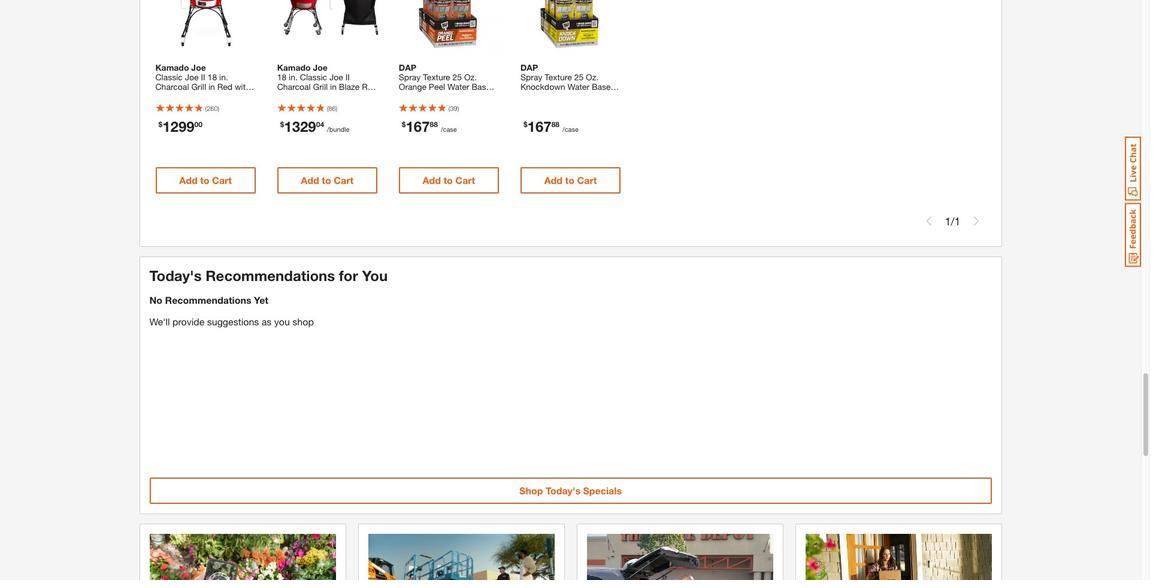 Task type: describe. For each thing, give the bounding box(es) containing it.
texture down knockdown at the left top of the page
[[545, 101, 572, 111]]

specials
[[583, 485, 622, 496]]

( 260 )
[[205, 105, 219, 112]]

oz. for dap spray texture 25 oz. orange peel water based 2-in-1 wall and ceiling white texture spray with aim tech nozzle (6-pack)
[[464, 72, 477, 82]]

texture up ( 39 )
[[423, 72, 450, 82]]

oz. for dap spray texture 25 oz. knockdown water based 2-in-1 wall and ceiling white texture spray with aim tech nozzle (6-pack) $ 167 88 /case
[[586, 72, 599, 82]]

red inside kamado joe classic joe ii 18 in. charcoal grill in red with cart, side shelves, grate gripper, and ash tool
[[217, 82, 233, 92]]

nozzle inside dap spray texture 25 oz. knockdown water based 2-in-1 wall and ceiling white texture spray with aim tech nozzle (6-pack) $ 167 88 /case
[[557, 111, 583, 121]]

add to cart for /case
[[423, 175, 475, 186]]

suggestions
[[207, 316, 259, 327]]

18 in. classic joe ii charcoal grill in blaze red + cover bundle image
[[271, 0, 383, 54]]

cover
[[285, 91, 307, 102]]

orange
[[399, 82, 427, 92]]

tool
[[221, 101, 236, 111]]

tech inside dap spray texture 25 oz. orange peel water based 2-in-1 wall and ceiling white texture spray with aim tech nozzle (6-pack)
[[416, 111, 433, 121]]

aim inside dap spray texture 25 oz. knockdown water based 2-in-1 wall and ceiling white texture spray with aim tech nozzle (6-pack) $ 167 88 /case
[[521, 111, 535, 121]]

$ 1329 04 /bundle
[[280, 118, 350, 135]]

dap spray texture 25 oz. orange peel water based 2-in-1 wall and ceiling white texture spray with aim tech nozzle (6-pack)
[[399, 63, 496, 121]]

$ for 1329
[[280, 120, 284, 129]]

cart for 1299
[[212, 175, 232, 186]]

shop today's specials
[[520, 485, 622, 496]]

recommendations for for
[[206, 268, 335, 284]]

shop today's specials button
[[150, 478, 992, 504]]

provide
[[173, 316, 205, 327]]

classic inside the kamado joe 18 in. classic joe ii charcoal grill in blaze red + cover bundle
[[300, 72, 327, 82]]

shelves,
[[195, 91, 227, 102]]

18 inside the kamado joe 18 in. classic joe ii charcoal grill in blaze red + cover bundle
[[277, 72, 287, 82]]

based inside dap spray texture 25 oz. orange peel water based 2-in-1 wall and ceiling white texture spray with aim tech nozzle (6-pack)
[[472, 82, 496, 92]]

+
[[277, 91, 282, 102]]

white inside dap spray texture 25 oz. orange peel water based 2-in-1 wall and ceiling white texture spray with aim tech nozzle (6-pack)
[[399, 101, 420, 111]]

charcoal for 1299
[[156, 82, 189, 92]]

and inside dap spray texture 25 oz. orange peel water based 2-in-1 wall and ceiling white texture spray with aim tech nozzle (6-pack)
[[442, 91, 456, 102]]

classic joe ii 18 in. charcoal grill in red with cart, side shelves, grate gripper, and ash tool image
[[150, 0, 262, 54]]

add to cart for /bundle
[[301, 175, 354, 186]]

grill for 1299
[[191, 82, 206, 92]]

39
[[450, 105, 458, 112]]

$ 1299 00
[[159, 118, 203, 135]]

we deliver curbside image
[[587, 534, 773, 580]]

side
[[176, 91, 193, 102]]

1299
[[163, 118, 195, 135]]

in- inside dap spray texture 25 oz. knockdown water based 2-in-1 wall and ceiling white texture spray with aim tech nozzle (6-pack) $ 167 88 /case
[[529, 91, 538, 102]]

$ for 1299
[[159, 120, 163, 129]]

peel
[[429, 82, 445, 92]]

and inside kamado joe classic joe ii 18 in. charcoal grill in red with cart, side shelves, grate gripper, and ash tool
[[188, 101, 202, 111]]

grill for /bundle
[[313, 82, 328, 92]]

pack) inside dap spray texture 25 oz. knockdown water based 2-in-1 wall and ceiling white texture spray with aim tech nozzle (6-pack) $ 167 88 /case
[[595, 111, 616, 121]]

we'll
[[150, 316, 170, 327]]

shop
[[293, 316, 314, 327]]

in for /bundle
[[330, 82, 337, 92]]

2- inside dap spray texture 25 oz. knockdown water based 2-in-1 wall and ceiling white texture spray with aim tech nozzle (6-pack) $ 167 88 /case
[[521, 91, 529, 102]]

18 inside kamado joe classic joe ii 18 in. charcoal grill in red with cart, side shelves, grate gripper, and ash tool
[[208, 72, 217, 82]]

25 for dap spray texture 25 oz. knockdown water based 2-in-1 wall and ceiling white texture spray with aim tech nozzle (6-pack) $ 167 88 /case
[[575, 72, 584, 82]]

1 inside dap spray texture 25 oz. orange peel water based 2-in-1 wall and ceiling white texture spray with aim tech nozzle (6-pack)
[[417, 91, 421, 102]]

you
[[274, 316, 290, 327]]

/case inside dap spray texture 25 oz. knockdown water based 2-in-1 wall and ceiling white texture spray with aim tech nozzle (6-pack) $ 167 88 /case
[[563, 126, 579, 133]]

cart for /bundle
[[334, 175, 354, 186]]

/case inside $ 167 88 /case
[[441, 126, 457, 133]]

with inside dap spray texture 25 oz. orange peel water based 2-in-1 wall and ceiling white texture spray with aim tech nozzle (6-pack)
[[477, 101, 492, 111]]

in. inside the kamado joe 18 in. classic joe ii charcoal grill in blaze red + cover bundle
[[289, 72, 298, 82]]

you
[[362, 268, 388, 284]]

nozzle inside dap spray texture 25 oz. orange peel water based 2-in-1 wall and ceiling white texture spray with aim tech nozzle (6-pack)
[[436, 111, 461, 121]]

(6- inside dap spray texture 25 oz. knockdown water based 2-in-1 wall and ceiling white texture spray with aim tech nozzle (6-pack) $ 167 88 /case
[[585, 111, 595, 121]]

ii inside kamado joe classic joe ii 18 in. charcoal grill in red with cart, side shelves, grate gripper, and ash tool
[[201, 72, 205, 82]]

(6- inside dap spray texture 25 oz. orange peel water based 2-in-1 wall and ceiling white texture spray with aim tech nozzle (6-pack)
[[463, 111, 473, 121]]

add to cart button for /case
[[399, 167, 499, 194]]

4 add to cart from the left
[[545, 175, 597, 186]]

add to cart button for /bundle
[[277, 167, 377, 194]]

kamado joe 18 in. classic joe ii charcoal grill in blaze red + cover bundle
[[277, 63, 377, 102]]

ceiling inside dap spray texture 25 oz. orange peel water based 2-in-1 wall and ceiling white texture spray with aim tech nozzle (6-pack)
[[458, 91, 484, 102]]

add for 1299
[[179, 175, 198, 186]]

25 for dap spray texture 25 oz. orange peel water based 2-in-1 wall and ceiling white texture spray with aim tech nozzle (6-pack)
[[453, 72, 462, 82]]

for
[[339, 268, 358, 284]]

yet
[[254, 295, 268, 306]]

texture left 39
[[423, 101, 450, 111]]

free delivery image
[[806, 534, 992, 580]]

ceiling inside dap spray texture 25 oz. knockdown water based 2-in-1 wall and ceiling white texture spray with aim tech nozzle (6-pack) $ 167 88 /case
[[580, 91, 606, 102]]

04
[[316, 120, 324, 129]]



Task type: vqa. For each thing, say whether or not it's contained in the screenshot.
Concrete Grinders link
no



Task type: locate. For each thing, give the bounding box(es) containing it.
1 / 1
[[945, 215, 961, 228]]

/case down knockdown at the left top of the page
[[563, 126, 579, 133]]

2 horizontal spatial )
[[458, 105, 459, 112]]

25 right knockdown at the left top of the page
[[575, 72, 584, 82]]

( up $ 167 88 /case
[[449, 105, 450, 112]]

0 horizontal spatial ceiling
[[458, 91, 484, 102]]

white inside dap spray texture 25 oz. knockdown water based 2-in-1 wall and ceiling white texture spray with aim tech nozzle (6-pack) $ 167 88 /case
[[521, 101, 542, 111]]

1 red from the left
[[217, 82, 233, 92]]

( 39 )
[[449, 105, 459, 112]]

2 in from the left
[[330, 82, 337, 92]]

add to cart button for 1299
[[156, 167, 256, 194]]

0 horizontal spatial pack)
[[473, 111, 494, 121]]

1 cart from the left
[[212, 175, 232, 186]]

today's inside button
[[546, 485, 581, 496]]

3 cart from the left
[[456, 175, 475, 186]]

1 $ from the left
[[159, 120, 163, 129]]

1 horizontal spatial 18
[[277, 72, 287, 82]]

grill up ash at the top of the page
[[191, 82, 206, 92]]

water right knockdown at the left top of the page
[[568, 82, 590, 92]]

0 horizontal spatial and
[[188, 101, 202, 111]]

1 kamado from the left
[[156, 63, 189, 73]]

add to cart for 1299
[[179, 175, 232, 186]]

grill
[[191, 82, 206, 92], [313, 82, 328, 92]]

add for /case
[[423, 175, 441, 186]]

1 horizontal spatial /case
[[563, 126, 579, 133]]

2 horizontal spatial (
[[449, 105, 450, 112]]

0 horizontal spatial tech
[[416, 111, 433, 121]]

kamado for 1299
[[156, 63, 189, 73]]

today's up no at the bottom left of the page
[[150, 268, 202, 284]]

spray
[[399, 72, 421, 82], [521, 72, 543, 82], [452, 101, 474, 111], [574, 101, 596, 111]]

live chat image
[[1126, 137, 1142, 201]]

in for 1299
[[208, 82, 215, 92]]

0 horizontal spatial dap
[[399, 63, 417, 73]]

cart for /case
[[456, 175, 475, 186]]

0 horizontal spatial based
[[472, 82, 496, 92]]

0 horizontal spatial today's
[[150, 268, 202, 284]]

1 add to cart button from the left
[[156, 167, 256, 194]]

1 pack) from the left
[[473, 111, 494, 121]]

/case
[[441, 126, 457, 133], [563, 126, 579, 133]]

classic
[[156, 72, 183, 82], [300, 72, 327, 82]]

3 ) from the left
[[458, 105, 459, 112]]

2 wall from the left
[[545, 91, 561, 102]]

1 horizontal spatial nozzle
[[557, 111, 583, 121]]

1 horizontal spatial 167
[[528, 118, 552, 135]]

nozzle down knockdown at the left top of the page
[[557, 111, 583, 121]]

1 horizontal spatial aim
[[521, 111, 535, 121]]

dap for dap spray texture 25 oz. orange peel water based 2-in-1 wall and ceiling white texture spray with aim tech nozzle (6-pack)
[[399, 63, 417, 73]]

red up tool
[[217, 82, 233, 92]]

with inside kamado joe classic joe ii 18 in. charcoal grill in red with cart, side shelves, grate gripper, and ash tool
[[235, 82, 250, 92]]

0 horizontal spatial water
[[448, 82, 470, 92]]

2 ) from the left
[[336, 105, 338, 112]]

recommendations up yet
[[206, 268, 335, 284]]

charcoal up gripper,
[[156, 82, 189, 92]]

1 (6- from the left
[[463, 111, 473, 121]]

25 inside dap spray texture 25 oz. orange peel water based 2-in-1 wall and ceiling white texture spray with aim tech nozzle (6-pack)
[[453, 72, 462, 82]]

white down knockdown at the left top of the page
[[521, 101, 542, 111]]

( 86 )
[[327, 105, 338, 112]]

2 dap from the left
[[521, 63, 538, 73]]

2 /case from the left
[[563, 126, 579, 133]]

( down shelves,
[[205, 105, 207, 112]]

2 167 from the left
[[528, 118, 552, 135]]

1 167 from the left
[[406, 118, 430, 135]]

dap
[[399, 63, 417, 73], [521, 63, 538, 73]]

) for /case
[[458, 105, 459, 112]]

2 18 from the left
[[277, 72, 287, 82]]

1 add from the left
[[179, 175, 198, 186]]

0 horizontal spatial 18
[[208, 72, 217, 82]]

grill up the ( 86 )
[[313, 82, 328, 92]]

classic up cart,
[[156, 72, 183, 82]]

1 horizontal spatial wall
[[545, 91, 561, 102]]

/
[[951, 215, 955, 228]]

in- inside dap spray texture 25 oz. orange peel water based 2-in-1 wall and ceiling white texture spray with aim tech nozzle (6-pack)
[[407, 91, 417, 102]]

recommendations for yet
[[165, 295, 251, 306]]

1
[[417, 91, 421, 102], [538, 91, 543, 102], [945, 215, 951, 228], [955, 215, 961, 228]]

dap spray texture 25 oz. knockdown water based 2-in-1 wall and ceiling white texture spray with aim tech nozzle (6-pack) $ 167 88 /case
[[521, 63, 616, 135]]

2 charcoal from the left
[[277, 82, 311, 92]]

aim
[[399, 111, 413, 121], [521, 111, 535, 121]]

oz.
[[464, 72, 477, 82], [586, 72, 599, 82]]

no
[[150, 295, 163, 306]]

1 in- from the left
[[407, 91, 417, 102]]

260
[[207, 105, 218, 112]]

in inside the kamado joe 18 in. classic joe ii charcoal grill in blaze red + cover bundle
[[330, 82, 337, 92]]

$ for 167
[[402, 120, 406, 129]]

( for /bundle
[[327, 105, 329, 112]]

aim down orange
[[399, 111, 413, 121]]

2 based from the left
[[592, 82, 616, 92]]

ceiling
[[458, 91, 484, 102], [580, 91, 606, 102]]

charcoal inside kamado joe classic joe ii 18 in. charcoal grill in red with cart, side shelves, grate gripper, and ash tool
[[156, 82, 189, 92]]

joe
[[191, 63, 206, 73], [313, 63, 328, 73], [185, 72, 199, 82], [330, 72, 343, 82]]

0 horizontal spatial 25
[[453, 72, 462, 82]]

blaze
[[339, 82, 360, 92]]

ash
[[204, 101, 218, 111]]

0 horizontal spatial oz.
[[464, 72, 477, 82]]

aim inside dap spray texture 25 oz. orange peel water based 2-in-1 wall and ceiling white texture spray with aim tech nozzle (6-pack)
[[399, 111, 413, 121]]

2- inside dap spray texture 25 oz. orange peel water based 2-in-1 wall and ceiling white texture spray with aim tech nozzle (6-pack)
[[399, 91, 407, 102]]

1 horizontal spatial 2-
[[521, 91, 529, 102]]

tech left ( 39 )
[[416, 111, 433, 121]]

1 nozzle from the left
[[436, 111, 461, 121]]

in inside kamado joe classic joe ii 18 in. charcoal grill in red with cart, side shelves, grate gripper, and ash tool
[[208, 82, 215, 92]]

add to cart
[[179, 175, 232, 186], [301, 175, 354, 186], [423, 175, 475, 186], [545, 175, 597, 186]]

2 ii from the left
[[346, 72, 350, 82]]

1 grill from the left
[[191, 82, 206, 92]]

red
[[217, 82, 233, 92], [362, 82, 377, 92]]

water inside dap spray texture 25 oz. orange peel water based 2-in-1 wall and ceiling white texture spray with aim tech nozzle (6-pack)
[[448, 82, 470, 92]]

88 inside $ 167 88 /case
[[430, 120, 438, 129]]

tool & truck rental image
[[368, 534, 555, 580]]

kamado inside the kamado joe 18 in. classic joe ii charcoal grill in blaze red + cover bundle
[[277, 63, 311, 73]]

and
[[442, 91, 456, 102], [564, 91, 578, 102], [188, 101, 202, 111]]

4 $ from the left
[[524, 120, 528, 129]]

0 horizontal spatial in.
[[219, 72, 228, 82]]

with
[[235, 82, 250, 92], [477, 101, 492, 111], [598, 101, 614, 111]]

0 vertical spatial recommendations
[[206, 268, 335, 284]]

red inside the kamado joe 18 in. classic joe ii charcoal grill in blaze red + cover bundle
[[362, 82, 377, 92]]

1 horizontal spatial based
[[592, 82, 616, 92]]

88 down knockdown at the left top of the page
[[552, 120, 560, 129]]

charcoal
[[156, 82, 189, 92], [277, 82, 311, 92]]

1 horizontal spatial and
[[442, 91, 456, 102]]

aim down knockdown at the left top of the page
[[521, 111, 535, 121]]

1 ) from the left
[[218, 105, 219, 112]]

0 horizontal spatial aim
[[399, 111, 413, 121]]

2 oz. from the left
[[586, 72, 599, 82]]

wall inside dap spray texture 25 oz. orange peel water based 2-in-1 wall and ceiling white texture spray with aim tech nozzle (6-pack)
[[424, 91, 439, 102]]

tech
[[416, 111, 433, 121], [538, 111, 555, 121]]

red right blaze
[[362, 82, 377, 92]]

2 nozzle from the left
[[557, 111, 583, 121]]

3 $ from the left
[[402, 120, 406, 129]]

2 cart from the left
[[334, 175, 354, 186]]

grate
[[229, 91, 250, 102]]

shop
[[520, 485, 543, 496]]

2 kamado from the left
[[277, 63, 311, 73]]

this is the first slide image
[[925, 217, 935, 226]]

167 inside dap spray texture 25 oz. knockdown water based 2-in-1 wall and ceiling white texture spray with aim tech nozzle (6-pack) $ 167 88 /case
[[528, 118, 552, 135]]

grill inside the kamado joe 18 in. classic joe ii charcoal grill in blaze red + cover bundle
[[313, 82, 328, 92]]

grill inside kamado joe classic joe ii 18 in. charcoal grill in red with cart, side shelves, grate gripper, and ash tool
[[191, 82, 206, 92]]

in. up cover
[[289, 72, 298, 82]]

1 in. from the left
[[219, 72, 228, 82]]

2 88 from the left
[[552, 120, 560, 129]]

based
[[472, 82, 496, 92], [592, 82, 616, 92]]

1 horizontal spatial red
[[362, 82, 377, 92]]

00
[[195, 120, 203, 129]]

in-
[[407, 91, 417, 102], [529, 91, 538, 102]]

$ down knockdown at the left top of the page
[[524, 120, 528, 129]]

1 horizontal spatial tech
[[538, 111, 555, 121]]

oz. inside dap spray texture 25 oz. orange peel water based 2-in-1 wall and ceiling white texture spray with aim tech nozzle (6-pack)
[[464, 72, 477, 82]]

1 horizontal spatial in
[[330, 82, 337, 92]]

add for /bundle
[[301, 175, 319, 186]]

167 down orange
[[406, 118, 430, 135]]

$ down gripper,
[[159, 120, 163, 129]]

in up ash at the top of the page
[[208, 82, 215, 92]]

1 horizontal spatial (
[[327, 105, 329, 112]]

2 $ from the left
[[280, 120, 284, 129]]

1329
[[284, 118, 316, 135]]

0 horizontal spatial )
[[218, 105, 219, 112]]

4 add to cart button from the left
[[521, 167, 621, 194]]

18 up +
[[277, 72, 287, 82]]

18
[[208, 72, 217, 82], [277, 72, 287, 82]]

1 dap from the left
[[399, 63, 417, 73]]

water inside dap spray texture 25 oz. knockdown water based 2-in-1 wall and ceiling white texture spray with aim tech nozzle (6-pack) $ 167 88 /case
[[568, 82, 590, 92]]

1 horizontal spatial ii
[[346, 72, 350, 82]]

dap inside dap spray texture 25 oz. orange peel water based 2-in-1 wall and ceiling white texture spray with aim tech nozzle (6-pack)
[[399, 63, 417, 73]]

2 classic from the left
[[300, 72, 327, 82]]

bundle
[[309, 91, 336, 102]]

ceiling up ( 39 )
[[458, 91, 484, 102]]

1 horizontal spatial oz.
[[586, 72, 599, 82]]

1 vertical spatial today's
[[546, 485, 581, 496]]

1 wall from the left
[[424, 91, 439, 102]]

0 horizontal spatial 88
[[430, 120, 438, 129]]

0 horizontal spatial in-
[[407, 91, 417, 102]]

167
[[406, 118, 430, 135], [528, 118, 552, 135]]

88 down peel
[[430, 120, 438, 129]]

recommendations
[[206, 268, 335, 284], [165, 295, 251, 306]]

texture down spray texture 25 oz. knockdown water based 2-in-1 wall and ceiling white texture spray with aim tech nozzle (6-pack) image
[[545, 72, 572, 82]]

0 horizontal spatial /case
[[441, 126, 457, 133]]

charcoal for /bundle
[[277, 82, 311, 92]]

$ inside $ 1329 04 /bundle
[[280, 120, 284, 129]]

) for 1299
[[218, 105, 219, 112]]

1 horizontal spatial dap
[[521, 63, 538, 73]]

dap up knockdown at the left top of the page
[[521, 63, 538, 73]]

3 to from the left
[[444, 175, 453, 186]]

1 ( from the left
[[205, 105, 207, 112]]

in
[[208, 82, 215, 92], [330, 82, 337, 92]]

no recommendations yet
[[150, 295, 268, 306]]

0 horizontal spatial red
[[217, 82, 233, 92]]

kamado for /bundle
[[277, 63, 311, 73]]

$ inside $ 167 88 /case
[[402, 120, 406, 129]]

25
[[453, 72, 462, 82], [575, 72, 584, 82]]

(6-
[[463, 111, 473, 121], [585, 111, 595, 121]]

1 horizontal spatial white
[[521, 101, 542, 111]]

0 horizontal spatial (
[[205, 105, 207, 112]]

wall
[[424, 91, 439, 102], [545, 91, 561, 102]]

2 tech from the left
[[538, 111, 555, 121]]

1 classic from the left
[[156, 72, 183, 82]]

to for /bundle
[[322, 175, 331, 186]]

we'll provide suggestions as you shop
[[150, 316, 314, 327]]

4 cart from the left
[[577, 175, 597, 186]]

1 horizontal spatial 25
[[575, 72, 584, 82]]

/case down ( 39 )
[[441, 126, 457, 133]]

0 horizontal spatial white
[[399, 101, 420, 111]]

spray texture 25 oz. orange peel water based 2-in-1 wall and ceiling white texture spray with aim tech nozzle (6-pack) image
[[393, 0, 505, 54]]

( down bundle
[[327, 105, 329, 112]]

kamado inside kamado joe classic joe ii 18 in. charcoal grill in red with cart, side shelves, grate gripper, and ash tool
[[156, 63, 189, 73]]

0 horizontal spatial 2-
[[399, 91, 407, 102]]

) for /bundle
[[336, 105, 338, 112]]

gripper,
[[156, 101, 185, 111]]

today's recommendations for you
[[150, 268, 388, 284]]

1 horizontal spatial )
[[336, 105, 338, 112]]

2-
[[399, 91, 407, 102], [521, 91, 529, 102]]

0 horizontal spatial nozzle
[[436, 111, 461, 121]]

86
[[329, 105, 336, 112]]

pack) inside dap spray texture 25 oz. orange peel water based 2-in-1 wall and ceiling white texture spray with aim tech nozzle (6-pack)
[[473, 111, 494, 121]]

0 horizontal spatial ii
[[201, 72, 205, 82]]

in.
[[219, 72, 228, 82], [289, 72, 298, 82]]

1 horizontal spatial charcoal
[[277, 82, 311, 92]]

25 inside dap spray texture 25 oz. knockdown water based 2-in-1 wall and ceiling white texture spray with aim tech nozzle (6-pack) $ 167 88 /case
[[575, 72, 584, 82]]

0 horizontal spatial in
[[208, 82, 215, 92]]

tech down knockdown at the left top of the page
[[538, 111, 555, 121]]

1 inside dap spray texture 25 oz. knockdown water based 2-in-1 wall and ceiling white texture spray with aim tech nozzle (6-pack) $ 167 88 /case
[[538, 91, 543, 102]]

1 ii from the left
[[201, 72, 205, 82]]

nozzle down peel
[[436, 111, 461, 121]]

2 ( from the left
[[327, 105, 329, 112]]

ii
[[201, 72, 205, 82], [346, 72, 350, 82]]

ii inside the kamado joe 18 in. classic joe ii charcoal grill in blaze red + cover bundle
[[346, 72, 350, 82]]

1 vertical spatial recommendations
[[165, 295, 251, 306]]

1 horizontal spatial with
[[477, 101, 492, 111]]

)
[[218, 105, 219, 112], [336, 105, 338, 112], [458, 105, 459, 112]]

2 25 from the left
[[575, 72, 584, 82]]

classic up bundle
[[300, 72, 327, 82]]

/bundle
[[327, 126, 350, 133]]

texture
[[423, 72, 450, 82], [545, 72, 572, 82], [423, 101, 450, 111], [545, 101, 572, 111]]

in left blaze
[[330, 82, 337, 92]]

0 horizontal spatial grill
[[191, 82, 206, 92]]

0 horizontal spatial classic
[[156, 72, 183, 82]]

1 water from the left
[[448, 82, 470, 92]]

as
[[262, 316, 272, 327]]

2 horizontal spatial with
[[598, 101, 614, 111]]

2 grill from the left
[[313, 82, 328, 92]]

kamado up cover
[[277, 63, 311, 73]]

3 ( from the left
[[449, 105, 450, 112]]

1 aim from the left
[[399, 111, 413, 121]]

and inside dap spray texture 25 oz. knockdown water based 2-in-1 wall and ceiling white texture spray with aim tech nozzle (6-pack) $ 167 88 /case
[[564, 91, 578, 102]]

classic inside kamado joe classic joe ii 18 in. charcoal grill in red with cart, side shelves, grate gripper, and ash tool
[[156, 72, 183, 82]]

with inside dap spray texture 25 oz. knockdown water based 2-in-1 wall and ceiling white texture spray with aim tech nozzle (6-pack) $ 167 88 /case
[[598, 101, 614, 111]]

0 horizontal spatial 167
[[406, 118, 430, 135]]

( for /case
[[449, 105, 450, 112]]

charcoal inside the kamado joe 18 in. classic joe ii charcoal grill in blaze red + cover bundle
[[277, 82, 311, 92]]

recommendations up provide
[[165, 295, 251, 306]]

$
[[159, 120, 163, 129], [280, 120, 284, 129], [402, 120, 406, 129], [524, 120, 528, 129]]

dap up orange
[[399, 63, 417, 73]]

1 horizontal spatial in.
[[289, 72, 298, 82]]

4 add from the left
[[545, 175, 563, 186]]

spray texture 25 oz. knockdown water based 2-in-1 wall and ceiling white texture spray with aim tech nozzle (6-pack) image
[[515, 0, 627, 54]]

cart
[[212, 175, 232, 186], [334, 175, 354, 186], [456, 175, 475, 186], [577, 175, 597, 186]]

2 in- from the left
[[529, 91, 538, 102]]

dap inside dap spray texture 25 oz. knockdown water based 2-in-1 wall and ceiling white texture spray with aim tech nozzle (6-pack) $ 167 88 /case
[[521, 63, 538, 73]]

2 in. from the left
[[289, 72, 298, 82]]

pack)
[[473, 111, 494, 121], [595, 111, 616, 121]]

167 down knockdown at the left top of the page
[[528, 118, 552, 135]]

in. up shelves,
[[219, 72, 228, 82]]

$ inside $ 1299 00
[[159, 120, 163, 129]]

1 horizontal spatial classic
[[300, 72, 327, 82]]

1 to from the left
[[200, 175, 210, 186]]

3 add to cart from the left
[[423, 175, 475, 186]]

nozzle
[[436, 111, 461, 121], [557, 111, 583, 121]]

1 horizontal spatial 88
[[552, 120, 560, 129]]

1 tech from the left
[[416, 111, 433, 121]]

oz. right knockdown at the left top of the page
[[586, 72, 599, 82]]

0 vertical spatial today's
[[150, 268, 202, 284]]

1 /case from the left
[[441, 126, 457, 133]]

to
[[200, 175, 210, 186], [322, 175, 331, 186], [444, 175, 453, 186], [566, 175, 575, 186]]

water right peel
[[448, 82, 470, 92]]

1 oz. from the left
[[464, 72, 477, 82]]

kamado up cart,
[[156, 63, 189, 73]]

1 white from the left
[[399, 101, 420, 111]]

today's right shop
[[546, 485, 581, 496]]

2 ceiling from the left
[[580, 91, 606, 102]]

in. inside kamado joe classic joe ii 18 in. charcoal grill in red with cart, side shelves, grate gripper, and ash tool
[[219, 72, 228, 82]]

white
[[399, 101, 420, 111], [521, 101, 542, 111]]

1 add to cart from the left
[[179, 175, 232, 186]]

0 horizontal spatial wall
[[424, 91, 439, 102]]

0 horizontal spatial with
[[235, 82, 250, 92]]

1 horizontal spatial today's
[[546, 485, 581, 496]]

white down orange
[[399, 101, 420, 111]]

oz. inside dap spray texture 25 oz. knockdown water based 2-in-1 wall and ceiling white texture spray with aim tech nozzle (6-pack) $ 167 88 /case
[[586, 72, 599, 82]]

3 add from the left
[[423, 175, 441, 186]]

2 water from the left
[[568, 82, 590, 92]]

(
[[205, 105, 207, 112], [327, 105, 329, 112], [449, 105, 450, 112]]

this is the last slide image
[[972, 217, 981, 226]]

wall inside dap spray texture 25 oz. knockdown water based 2-in-1 wall and ceiling white texture spray with aim tech nozzle (6-pack) $ 167 88 /case
[[545, 91, 561, 102]]

tech inside dap spray texture 25 oz. knockdown water based 2-in-1 wall and ceiling white texture spray with aim tech nozzle (6-pack) $ 167 88 /case
[[538, 111, 555, 121]]

based inside dap spray texture 25 oz. knockdown water based 2-in-1 wall and ceiling white texture spray with aim tech nozzle (6-pack) $ 167 88 /case
[[592, 82, 616, 92]]

4 to from the left
[[566, 175, 575, 186]]

1 based from the left
[[472, 82, 496, 92]]

kamado
[[156, 63, 189, 73], [277, 63, 311, 73]]

88
[[430, 120, 438, 129], [552, 120, 560, 129]]

to for /case
[[444, 175, 453, 186]]

( for 1299
[[205, 105, 207, 112]]

add
[[179, 175, 198, 186], [301, 175, 319, 186], [423, 175, 441, 186], [545, 175, 563, 186]]

add to cart button
[[156, 167, 256, 194], [277, 167, 377, 194], [399, 167, 499, 194], [521, 167, 621, 194]]

ceiling right knockdown at the left top of the page
[[580, 91, 606, 102]]

to for 1299
[[200, 175, 210, 186]]

1 horizontal spatial grill
[[313, 82, 328, 92]]

0 horizontal spatial kamado
[[156, 63, 189, 73]]

2 red from the left
[[362, 82, 377, 92]]

88 inside dap spray texture 25 oz. knockdown water based 2-in-1 wall and ceiling white texture spray with aim tech nozzle (6-pack) $ 167 88 /case
[[552, 120, 560, 129]]

oz. right peel
[[464, 72, 477, 82]]

1 in from the left
[[208, 82, 215, 92]]

search by image or voice image
[[150, 534, 336, 580]]

2 add from the left
[[301, 175, 319, 186]]

1 ceiling from the left
[[458, 91, 484, 102]]

knockdown
[[521, 82, 566, 92]]

25 right peel
[[453, 72, 462, 82]]

2 2- from the left
[[521, 91, 529, 102]]

3 add to cart button from the left
[[399, 167, 499, 194]]

2 horizontal spatial and
[[564, 91, 578, 102]]

1 horizontal spatial (6-
[[585, 111, 595, 121]]

1 25 from the left
[[453, 72, 462, 82]]

$ inside dap spray texture 25 oz. knockdown water based 2-in-1 wall and ceiling white texture spray with aim tech nozzle (6-pack) $ 167 88 /case
[[524, 120, 528, 129]]

2 add to cart from the left
[[301, 175, 354, 186]]

$ down orange
[[402, 120, 406, 129]]

water
[[448, 82, 470, 92], [568, 82, 590, 92]]

kamado joe classic joe ii 18 in. charcoal grill in red with cart, side shelves, grate gripper, and ash tool
[[156, 63, 250, 111]]

2 add to cart button from the left
[[277, 167, 377, 194]]

2 to from the left
[[322, 175, 331, 186]]

0 horizontal spatial charcoal
[[156, 82, 189, 92]]

18 up shelves,
[[208, 72, 217, 82]]

2 white from the left
[[521, 101, 542, 111]]

$ 167 88 /case
[[402, 118, 457, 135]]

dap for dap spray texture 25 oz. knockdown water based 2-in-1 wall and ceiling white texture spray with aim tech nozzle (6-pack) $ 167 88 /case
[[521, 63, 538, 73]]

1 18 from the left
[[208, 72, 217, 82]]

today's
[[150, 268, 202, 284], [546, 485, 581, 496]]

charcoal up the 1329
[[277, 82, 311, 92]]

0 horizontal spatial (6-
[[463, 111, 473, 121]]

1 horizontal spatial pack)
[[595, 111, 616, 121]]

1 horizontal spatial kamado
[[277, 63, 311, 73]]

2 aim from the left
[[521, 111, 535, 121]]

$ down +
[[280, 120, 284, 129]]

feedback link image
[[1126, 203, 1142, 267]]

1 2- from the left
[[399, 91, 407, 102]]

1 horizontal spatial in-
[[529, 91, 538, 102]]

1 charcoal from the left
[[156, 82, 189, 92]]

cart,
[[156, 91, 174, 102]]

1 88 from the left
[[430, 120, 438, 129]]

1 horizontal spatial ceiling
[[580, 91, 606, 102]]

2 (6- from the left
[[585, 111, 595, 121]]

1 horizontal spatial water
[[568, 82, 590, 92]]

2 pack) from the left
[[595, 111, 616, 121]]



